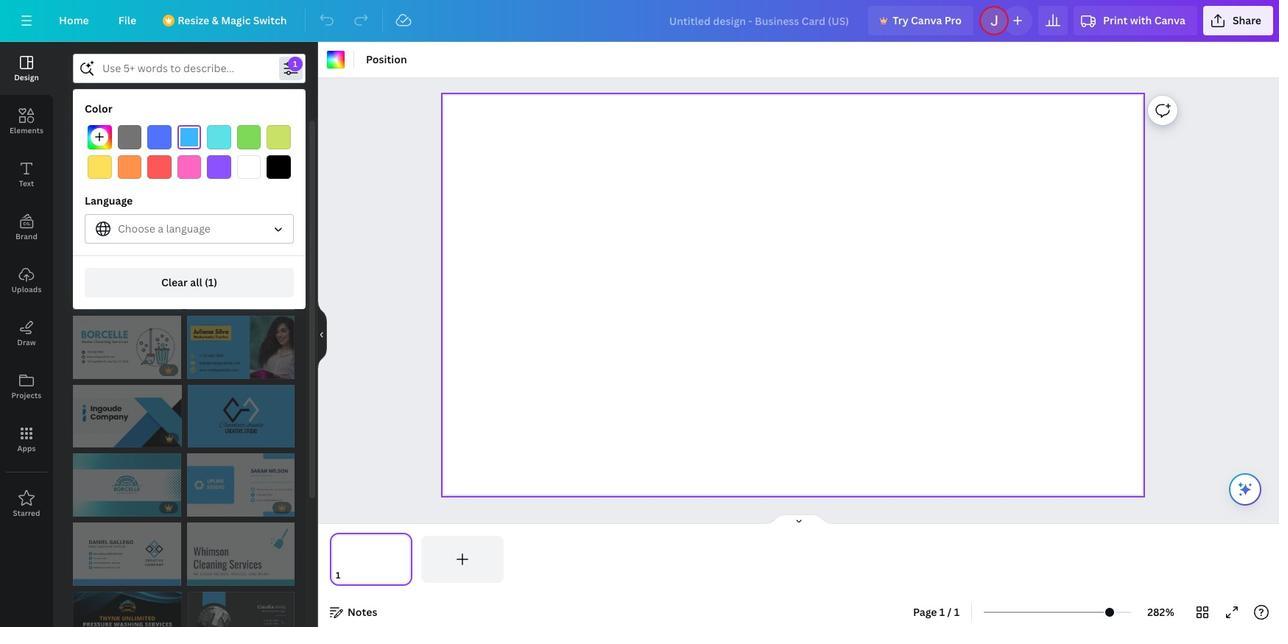 Task type: vqa. For each thing, say whether or not it's contained in the screenshot.
"Orange" button
yes



Task type: describe. For each thing, give the bounding box(es) containing it.
Grass green button
[[237, 125, 261, 149]]

pink image
[[177, 155, 201, 179]]

starred
[[13, 508, 40, 519]]

282% button
[[1137, 601, 1185, 625]]

pink button
[[262, 130, 301, 160]]

draw button
[[0, 307, 53, 360]]

business cards button
[[165, 130, 257, 160]]

pink
[[271, 137, 292, 151]]

Design title text field
[[658, 6, 863, 35]]

pink image
[[177, 155, 201, 179]]

purple image
[[207, 155, 231, 179]]

#737373 image
[[118, 125, 142, 149]]

file
[[118, 13, 136, 27]]

business card
[[82, 137, 150, 151]]

pro
[[945, 13, 962, 27]]

grass green image
[[237, 125, 261, 149]]

blue modern designer (business cards) group
[[188, 385, 295, 448]]

with
[[1130, 13, 1152, 27]]

resize
[[178, 13, 209, 27]]

design button
[[0, 42, 53, 95]]

blue broom cleaning business card group
[[187, 523, 295, 587]]

projects
[[11, 390, 42, 401]]

print with canva button
[[1074, 6, 1198, 35]]

free professional business card group
[[187, 247, 295, 310]]

templates
[[110, 96, 162, 110]]

starred button
[[0, 478, 53, 531]]

2 1 from the left
[[954, 605, 960, 619]]

print with canva
[[1103, 13, 1186, 27]]

canva assistant image
[[1237, 481, 1254, 499]]

&
[[212, 13, 219, 27]]

try canva pro button
[[869, 6, 974, 35]]

hide image
[[317, 299, 327, 370]]

main menu bar
[[0, 0, 1279, 42]]

cards
[[220, 137, 248, 151]]

notes button
[[324, 601, 383, 625]]

blue black modern for business card group
[[73, 178, 181, 241]]

blue and yellow teacher's simple business card group
[[187, 316, 295, 379]]

choose a language
[[118, 222, 211, 236]]

try canva pro
[[893, 13, 962, 27]]

file button
[[107, 6, 148, 35]]

#737373 button
[[118, 125, 142, 149]]

Orange button
[[118, 155, 142, 179]]

Page title text field
[[347, 569, 353, 583]]

apps
[[17, 443, 36, 454]]

hide pages image
[[763, 514, 834, 526]]

light blue image
[[177, 125, 201, 149]]

blue and white bookkeeper business card group
[[73, 247, 181, 310]]

all
[[190, 276, 202, 290]]

business cards
[[174, 137, 248, 151]]

#ffffff image
[[327, 51, 345, 69]]

magic
[[221, 13, 251, 27]]

choose
[[118, 222, 155, 236]]

yellow image
[[88, 155, 112, 179]]

(1)
[[205, 276, 217, 290]]

yellow image
[[88, 155, 112, 179]]

Use 5+ words to describe... search field
[[102, 55, 276, 82]]

White button
[[237, 155, 261, 179]]

switch
[[253, 13, 287, 27]]



Task type: locate. For each thing, give the bounding box(es) containing it.
canva
[[911, 13, 942, 27], [1155, 13, 1186, 27]]

position
[[366, 52, 407, 66]]

page
[[913, 605, 937, 619]]

orange image
[[118, 155, 142, 179], [118, 155, 142, 179]]

color option group
[[85, 122, 294, 182]]

projects button
[[0, 360, 53, 413]]

blue and white home cleaning services business card landscape image
[[73, 316, 181, 379]]

clear
[[161, 276, 188, 290]]

282%
[[1148, 605, 1175, 619]]

1 1 from the left
[[940, 605, 945, 619]]

#737373 image
[[118, 125, 142, 149]]

resize & magic switch
[[178, 13, 287, 27]]

1 horizontal spatial business
[[174, 137, 218, 151]]

print
[[1103, 13, 1128, 27]]

elements
[[9, 125, 44, 136]]

elements button
[[0, 95, 53, 148]]

0 horizontal spatial canva
[[911, 13, 942, 27]]

add a new color image
[[88, 125, 112, 149]]

business for business card
[[82, 137, 126, 151]]

blue white minimalist professional carpenter company business card group
[[73, 454, 181, 517]]

Language button
[[85, 214, 294, 244]]

grass green image
[[237, 125, 261, 149]]

black image
[[267, 155, 291, 179]]

resize & magic switch button
[[154, 6, 299, 35]]

Coral red button
[[147, 155, 171, 179]]

royal blue image
[[147, 125, 171, 149], [147, 125, 171, 149]]

business for business cards
[[174, 137, 218, 151]]

clear all (1)
[[161, 276, 217, 290]]

/
[[948, 605, 952, 619]]

blue and white home cleaning services business card landscape group
[[73, 316, 181, 379]]

blue white minimalist modern company name card group
[[187, 454, 295, 517]]

1 canva from the left
[[911, 13, 942, 27]]

canva right try
[[911, 13, 942, 27]]

draw
[[17, 337, 36, 348]]

0 horizontal spatial 1
[[940, 605, 945, 619]]

white image
[[237, 155, 261, 179]]

0 horizontal spatial business
[[82, 137, 126, 151]]

Turquoise blue button
[[207, 125, 231, 149]]

2 business from the left
[[174, 137, 218, 151]]

business inside button
[[82, 137, 126, 151]]

Royal blue button
[[147, 125, 171, 149]]

add a new color image
[[88, 125, 112, 149]]

coral red image
[[147, 155, 171, 179]]

apps button
[[0, 413, 53, 466]]

color
[[85, 102, 112, 116]]

card
[[128, 137, 150, 151]]

page 1 / 1
[[913, 605, 960, 619]]

business card button
[[73, 130, 159, 160]]

brand button
[[0, 201, 53, 254]]

Pink button
[[177, 155, 201, 179]]

black image
[[267, 155, 291, 179]]

clear all (1) button
[[85, 268, 294, 298]]

templates button
[[73, 89, 200, 117]]

blue illustration minimalist laundry appointment card group
[[187, 178, 295, 241]]

1
[[940, 605, 945, 619], [954, 605, 960, 619]]

Black button
[[267, 155, 291, 179]]

share button
[[1203, 6, 1274, 35]]

white image
[[237, 155, 261, 179]]

try
[[893, 13, 909, 27]]

1 right /
[[954, 605, 960, 619]]

canva inside button
[[911, 13, 942, 27]]

notes
[[348, 605, 377, 619]]

corporate business card group
[[73, 523, 181, 587]]

Yellow button
[[88, 155, 112, 179]]

lime image
[[267, 125, 291, 149], [267, 125, 291, 149]]

Light blue button
[[177, 125, 201, 149]]

light blue image
[[177, 125, 201, 149]]

1 left /
[[940, 605, 945, 619]]

business
[[82, 137, 126, 151], [174, 137, 218, 151]]

home link
[[47, 6, 101, 35]]

design
[[14, 72, 39, 82]]

2 canva from the left
[[1155, 13, 1186, 27]]

Lime button
[[267, 125, 291, 149]]

coral red image
[[147, 155, 171, 179]]

Purple button
[[207, 155, 231, 179]]

purple image
[[207, 155, 231, 179]]

uploads
[[11, 284, 42, 295]]

share
[[1233, 13, 1262, 27]]

text button
[[0, 148, 53, 201]]

business inside button
[[174, 137, 218, 151]]

home
[[59, 13, 89, 27]]

language
[[166, 222, 211, 236]]

1 horizontal spatial canva
[[1155, 13, 1186, 27]]

brand
[[15, 231, 38, 242]]

light blue black minimalist marketing manager business card group
[[73, 385, 182, 448]]

side panel tab list
[[0, 42, 53, 531]]

position button
[[360, 48, 413, 71]]

text
[[19, 178, 34, 189]]

canva right with
[[1155, 13, 1186, 27]]

a
[[158, 222, 164, 236]]

1 horizontal spatial 1
[[954, 605, 960, 619]]

language
[[85, 194, 133, 208]]

1 business from the left
[[82, 137, 126, 151]]

canva inside dropdown button
[[1155, 13, 1186, 27]]

turquoise blue image
[[207, 125, 231, 149], [207, 125, 231, 149]]

page 1 image
[[330, 536, 412, 583]]

uploads button
[[0, 254, 53, 307]]



